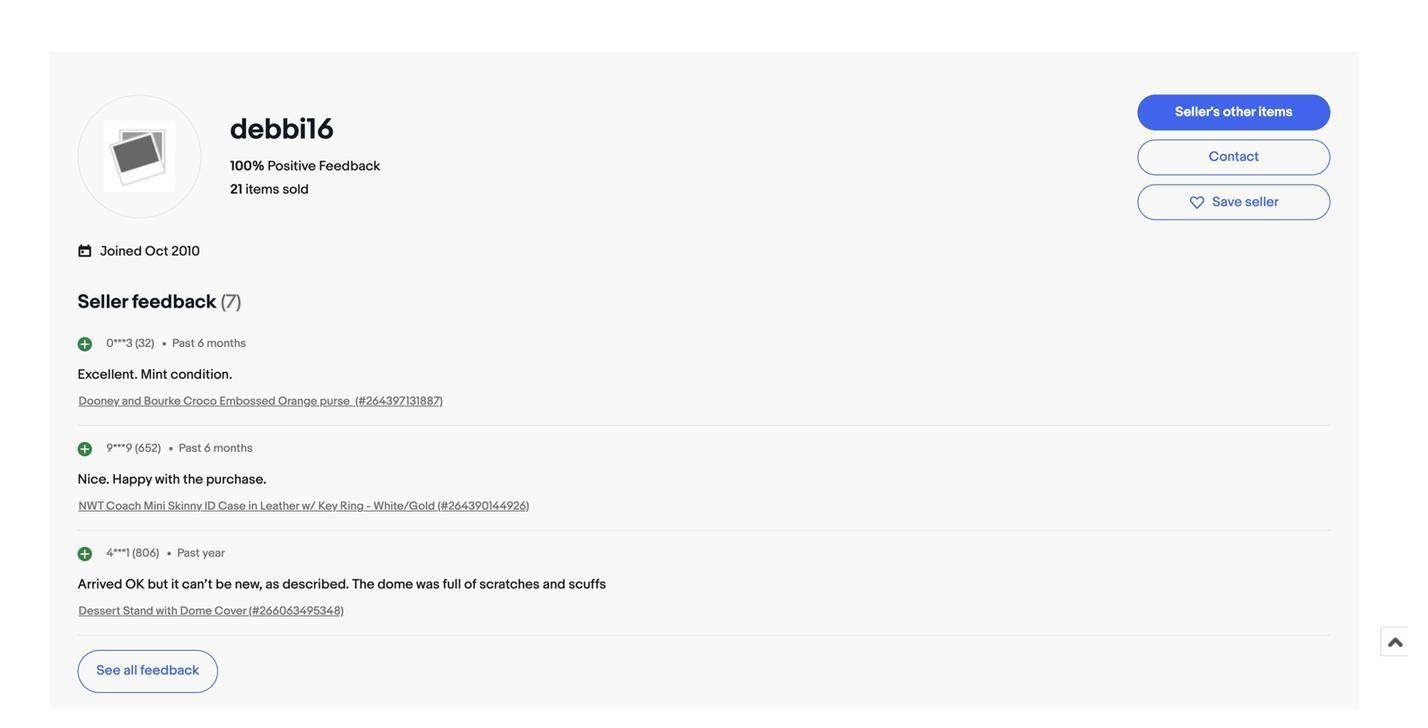 Task type: vqa. For each thing, say whether or not it's contained in the screenshot.


Task type: locate. For each thing, give the bounding box(es) containing it.
0 vertical spatial with
[[155, 472, 180, 488]]

see
[[96, 663, 120, 679]]

past up 'the'
[[179, 442, 201, 456]]

past up condition.
[[172, 337, 195, 351]]

nwt
[[79, 500, 104, 514]]

items right 21
[[245, 182, 279, 198]]

6 up purchase.
[[204, 442, 211, 456]]

past
[[172, 337, 195, 351], [179, 442, 201, 456], [177, 547, 200, 561]]

6 for condition.
[[197, 337, 204, 351]]

cover
[[215, 605, 246, 619]]

6
[[197, 337, 204, 351], [204, 442, 211, 456]]

dooney and bourke croco embossed orange purse  (#264397131887) link
[[79, 395, 443, 409]]

past for with
[[179, 442, 201, 456]]

(#264397131887)
[[355, 395, 443, 409]]

with left 'the'
[[155, 472, 180, 488]]

past for but
[[177, 547, 200, 561]]

id
[[205, 500, 216, 514]]

feedback
[[132, 291, 216, 314], [140, 663, 199, 679]]

seller's
[[1176, 104, 1220, 120]]

items inside 100% positive feedback 21 items sold
[[245, 182, 279, 198]]

feedback up "(32)"
[[132, 291, 216, 314]]

case
[[218, 500, 246, 514]]

debbi16 image
[[104, 121, 175, 192]]

6 for with
[[204, 442, 211, 456]]

described.
[[282, 577, 349, 593]]

with for happy
[[155, 472, 180, 488]]

and left scuffs
[[543, 577, 566, 593]]

0 vertical spatial months
[[207, 337, 246, 351]]

1 vertical spatial past 6 months
[[179, 442, 253, 456]]

0 vertical spatial past 6 months
[[172, 337, 246, 351]]

0 vertical spatial past
[[172, 337, 195, 351]]

months up condition.
[[207, 337, 246, 351]]

1 vertical spatial past
[[179, 442, 201, 456]]

0***3 (32)
[[106, 337, 154, 351]]

sold
[[282, 182, 309, 198]]

0 horizontal spatial and
[[122, 395, 141, 409]]

past 6 months up condition.
[[172, 337, 246, 351]]

joined oct 2010
[[100, 244, 200, 260]]

(7)
[[221, 291, 241, 314]]

items
[[1259, 104, 1293, 120], [245, 182, 279, 198]]

1 vertical spatial feedback
[[140, 663, 199, 679]]

save seller button
[[1138, 184, 1331, 220]]

scuffs
[[569, 577, 606, 593]]

months for nice. happy with the purchase.
[[213, 442, 253, 456]]

with down it
[[156, 605, 178, 619]]

positive
[[268, 158, 316, 175]]

feedback inside see all feedback link
[[140, 663, 199, 679]]

0 horizontal spatial items
[[245, 182, 279, 198]]

0***3
[[106, 337, 133, 351]]

(32)
[[135, 337, 154, 351]]

orange
[[278, 395, 317, 409]]

2 vertical spatial past
[[177, 547, 200, 561]]

of
[[464, 577, 476, 593]]

1 horizontal spatial items
[[1259, 104, 1293, 120]]

with
[[155, 472, 180, 488], [156, 605, 178, 619]]

dessert stand with dome cover (#266063495348)
[[79, 605, 344, 619]]

1 vertical spatial 6
[[204, 442, 211, 456]]

past 6 months up purchase.
[[179, 442, 253, 456]]

1 vertical spatial items
[[245, 182, 279, 198]]

1 vertical spatial and
[[543, 577, 566, 593]]

feedback right 'all'
[[140, 663, 199, 679]]

2010
[[171, 244, 200, 260]]

months
[[207, 337, 246, 351], [213, 442, 253, 456]]

mini
[[144, 500, 165, 514]]

happy
[[112, 472, 152, 488]]

1 horizontal spatial and
[[543, 577, 566, 593]]

6 up condition.
[[197, 337, 204, 351]]

past 6 months
[[172, 337, 246, 351], [179, 442, 253, 456]]

save seller
[[1213, 194, 1279, 210]]

year
[[202, 547, 225, 561]]

past left year
[[177, 547, 200, 561]]

arrived
[[78, 577, 122, 593]]

stand
[[123, 605, 153, 619]]

key
[[318, 500, 338, 514]]

seller feedback (7)
[[78, 291, 241, 314]]

in
[[248, 500, 258, 514]]

but
[[148, 577, 168, 593]]

1 vertical spatial with
[[156, 605, 178, 619]]

croco
[[183, 395, 217, 409]]

coach
[[106, 500, 141, 514]]

feedback
[[319, 158, 380, 175]]

and left bourke
[[122, 395, 141, 409]]

and
[[122, 395, 141, 409], [543, 577, 566, 593]]

items right other
[[1259, 104, 1293, 120]]

w/
[[302, 500, 316, 514]]

nwt coach mini skinny id case in leather w/ key ring - white/gold (#264390144926)
[[79, 500, 529, 514]]

1 vertical spatial months
[[213, 442, 253, 456]]

21
[[230, 182, 243, 198]]

0 vertical spatial 6
[[197, 337, 204, 351]]

dome
[[378, 577, 413, 593]]

months up purchase.
[[213, 442, 253, 456]]



Task type: describe. For each thing, give the bounding box(es) containing it.
0 vertical spatial items
[[1259, 104, 1293, 120]]

past year
[[177, 547, 225, 561]]

debbi16
[[230, 113, 334, 148]]

9***9 (652)
[[106, 442, 161, 456]]

other
[[1223, 104, 1256, 120]]

100%
[[230, 158, 265, 175]]

white/gold
[[374, 500, 435, 514]]

dessert
[[79, 605, 120, 619]]

bourke
[[144, 395, 181, 409]]

debbi16 link
[[230, 113, 341, 148]]

as
[[265, 577, 279, 593]]

9***9
[[106, 442, 132, 456]]

condition.
[[170, 367, 232, 383]]

0 vertical spatial feedback
[[132, 291, 216, 314]]

seller
[[1245, 194, 1279, 210]]

text__icon wrapper image
[[78, 242, 100, 258]]

the
[[352, 577, 375, 593]]

nwt coach mini skinny id case in leather w/ key ring - white/gold (#264390144926) link
[[79, 500, 529, 514]]

contact link
[[1138, 140, 1331, 175]]

dessert stand with dome cover (#266063495348) link
[[79, 605, 344, 619]]

with for stand
[[156, 605, 178, 619]]

excellent. mint condition.
[[78, 367, 232, 383]]

(#264390144926)
[[438, 500, 529, 514]]

seller
[[78, 291, 128, 314]]

embossed
[[219, 395, 276, 409]]

excellent.
[[78, 367, 138, 383]]

dooney and bourke croco embossed orange purse  (#264397131887)
[[79, 395, 443, 409]]

nice.
[[78, 472, 109, 488]]

joined
[[100, 244, 142, 260]]

can't
[[182, 577, 213, 593]]

past for condition.
[[172, 337, 195, 351]]

was
[[416, 577, 440, 593]]

all
[[124, 663, 137, 679]]

skinny
[[168, 500, 202, 514]]

it
[[171, 577, 179, 593]]

full
[[443, 577, 461, 593]]

0 vertical spatial and
[[122, 395, 141, 409]]

leather
[[260, 500, 299, 514]]

nice. happy with the purchase.
[[78, 472, 267, 488]]

(806)
[[132, 547, 159, 561]]

(652)
[[135, 442, 161, 456]]

purchase.
[[206, 472, 267, 488]]

contact
[[1209, 149, 1259, 165]]

see all feedback
[[96, 663, 199, 679]]

scratches
[[479, 577, 540, 593]]

(#266063495348)
[[249, 605, 344, 619]]

4***1
[[106, 547, 130, 561]]

-
[[366, 500, 371, 514]]

100% positive feedback 21 items sold
[[230, 158, 380, 198]]

dooney
[[79, 395, 119, 409]]

seller's other items link
[[1138, 95, 1331, 131]]

dome
[[180, 605, 212, 619]]

new,
[[235, 577, 262, 593]]

oct
[[145, 244, 168, 260]]

see all feedback link
[[78, 651, 218, 694]]

mint
[[141, 367, 167, 383]]

ok
[[125, 577, 145, 593]]

past 6 months for condition.
[[172, 337, 246, 351]]

months for excellent. mint condition.
[[207, 337, 246, 351]]

save
[[1213, 194, 1242, 210]]

seller's other items
[[1176, 104, 1293, 120]]

ring
[[340, 500, 364, 514]]

the
[[183, 472, 203, 488]]

past 6 months for with
[[179, 442, 253, 456]]

4***1 (806)
[[106, 547, 159, 561]]

arrived ok but it can't be new, as described.  the dome was full of scratches and scuffs
[[78, 577, 606, 593]]

be
[[216, 577, 232, 593]]



